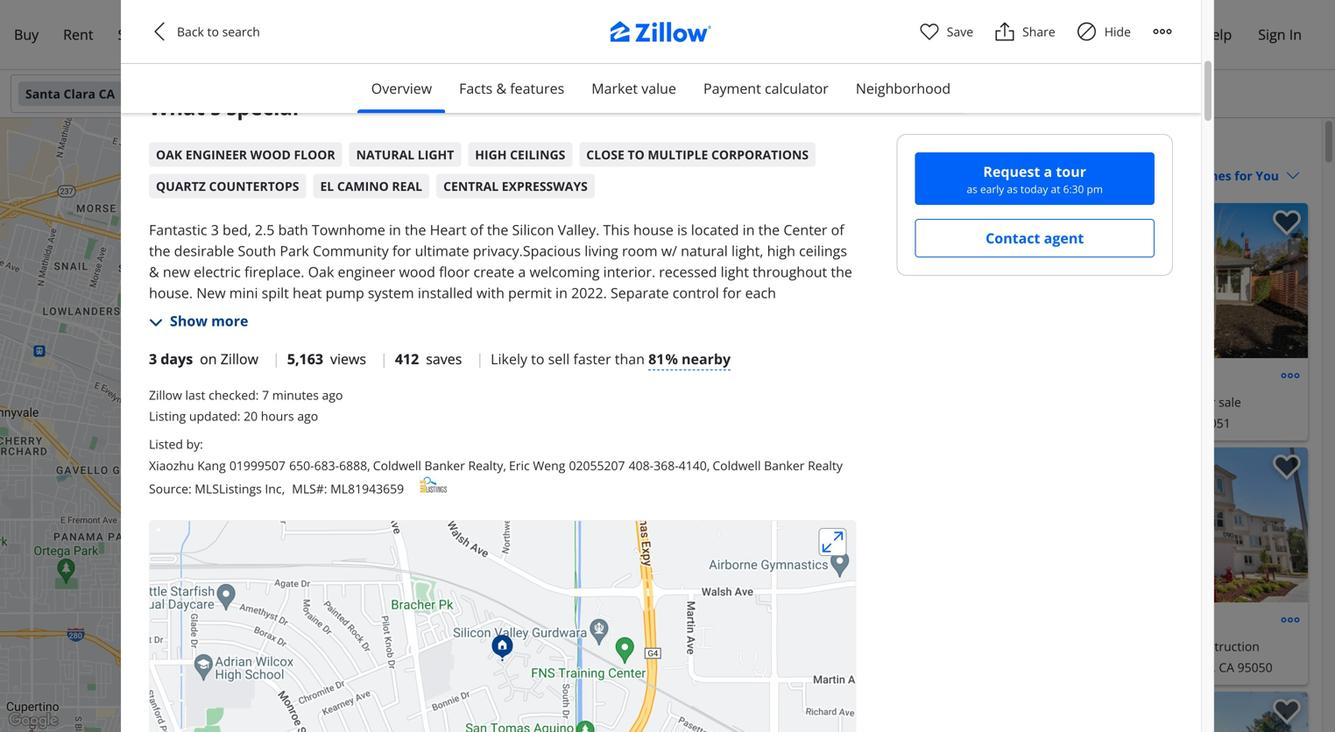 Task type: describe. For each thing, give the bounding box(es) containing it.
calculator
[[765, 79, 829, 98]]

keyboard
[[346, 722, 383, 732]]

plus image
[[636, 645, 654, 663]]

santaclara,
[[1153, 659, 1216, 676]]

use
[[575, 722, 590, 732]]

listed status list
[[149, 349, 857, 371]]

2 coldwell from the left
[[713, 457, 761, 474]]

hoa image
[[636, 9, 655, 28]]

| for | likely to sell faster than 81 % nearby
[[476, 350, 484, 368]]

open:
[[706, 212, 738, 226]]

1 horizontal spatial 3 days on zillow
[[706, 456, 789, 471]]

natural light list item
[[349, 142, 461, 167]]

rent link
[[51, 14, 106, 55]]

$749,000
[[699, 608, 775, 632]]

days inside listed status list
[[161, 350, 193, 368]]

705k 4 new homes
[[395, 482, 480, 694]]

| for | 5,163 views
[[273, 350, 280, 368]]

1.90m link
[[386, 245, 426, 260]]

el camino real
[[320, 178, 422, 194]]

re-
[[596, 142, 615, 158]]

a for request
[[1044, 162, 1053, 181]]

1.75m
[[459, 255, 487, 268]]

2 as from the left
[[1007, 182, 1018, 196]]

close to multiple corporations list item
[[580, 142, 816, 167]]

3 days on zillow inside listed status list
[[149, 350, 259, 368]]

chevron down image
[[763, 87, 777, 101]]

heart image
[[919, 21, 940, 42]]

oak
[[156, 146, 182, 163]]

1 realty from the left
[[468, 457, 503, 474]]

1.70m
[[498, 565, 525, 579]]

insights tags list
[[149, 135, 857, 198]]

749k link
[[305, 525, 339, 541]]

early
[[981, 182, 1005, 196]]

clara for santa clara ca
[[64, 85, 96, 102]]

1 horizontal spatial 1.25m link
[[469, 514, 509, 530]]

- house for sale
[[1152, 394, 1242, 411]]

tour for 3d tour
[[504, 222, 521, 230]]

kang
[[197, 457, 226, 474]]

zillow inside listed status list
[[221, 350, 259, 368]]

675 marshall ct, santa clara, ca 95051
[[1011, 415, 1231, 432]]

& inside 'button'
[[496, 79, 507, 98]]

overview button
[[357, 64, 446, 113]]

3d for 3d tour
[[494, 222, 502, 230]]

home
[[165, 25, 205, 44]]

santa inside filters element
[[25, 85, 60, 102]]

request
[[984, 162, 1041, 181]]

2.65m
[[190, 574, 218, 587]]

95050
[[1238, 659, 1273, 676]]

0 vertical spatial 1.55m link
[[401, 467, 441, 483]]

ca down construction
[[1219, 659, 1235, 676]]

4140
[[679, 457, 707, 474]]

manage rentals
[[986, 25, 1090, 44]]

sell
[[118, 25, 141, 44]]

contact agent button
[[915, 219, 1155, 258]]

1.05m link
[[384, 513, 439, 529]]

3d tour
[[494, 222, 521, 230]]

this property on the map image
[[492, 635, 513, 662]]

property images, use arrow keys to navigate, image 1 of 29 group
[[692, 203, 997, 362]]

advertise link
[[1102, 14, 1188, 55]]

695k
[[409, 514, 431, 527]]

ave for bowe
[[765, 659, 786, 676]]

a for report
[[629, 722, 633, 732]]

back to search
[[177, 23, 260, 40]]

mls#:
[[292, 481, 327, 497]]

google
[[501, 722, 528, 732]]

apt
[[789, 659, 811, 676]]

close to multiple corporations
[[587, 146, 809, 163]]

contact
[[986, 229, 1041, 248]]

ceilings
[[510, 146, 566, 163]]

2554 sand hill way image
[[150, 521, 856, 733]]

9
[[706, 701, 712, 715]]

for for house
[[1199, 394, 1216, 411]]

on for "property images, use arrow keys to navigate, image 1 of 28" group
[[742, 701, 755, 715]]

source:
[[149, 481, 192, 497]]

ca down house
[[1177, 415, 1193, 432]]

6:30
[[1064, 182, 1084, 196]]

1 coldwell from the left
[[373, 457, 421, 474]]

filters element
[[0, 70, 1336, 118]]

help
[[1202, 25, 1232, 44]]

hoa
[[724, 9, 755, 28]]

- for - new construction
[[1152, 638, 1156, 655]]

agent
[[1044, 229, 1084, 248]]

market
[[592, 79, 638, 98]]

in
[[1290, 25, 1302, 44]]

homes inside 705k 4 new homes
[[448, 680, 480, 694]]

sign in link
[[1246, 14, 1315, 55]]

high ceilings list item
[[468, 142, 573, 167]]

3 inside main content
[[706, 456, 712, 471]]

facts & features button
[[445, 64, 579, 113]]

& inside main content
[[922, 135, 935, 159]]

minus image
[[636, 690, 654, 709]]

zillow logo image
[[598, 21, 738, 52]]

pm
[[1087, 182, 1103, 196]]

what's special
[[149, 93, 299, 121]]

buy link
[[2, 14, 51, 55]]

save
[[947, 23, 974, 40]]

6888
[[339, 457, 367, 474]]

1.48m inside 445k 1.48m
[[212, 578, 240, 591]]

remove
[[432, 142, 481, 158]]

1 banker from the left
[[425, 457, 465, 474]]

695k link
[[389, 512, 437, 528]]

remove boundary button
[[416, 132, 579, 167]]

1 horizontal spatial 1.48m link
[[395, 463, 435, 479]]

zillow inside zillow last checked:  7 minutes ago listing updated: 20 hours ago
[[149, 387, 182, 403]]

650-
[[289, 457, 314, 474]]

back to search link
[[149, 21, 280, 42]]

1790 warburton ave #4, santaclara, ca 95050 image
[[1004, 448, 1308, 603]]

1.25m for left the 1.25m link
[[391, 243, 419, 256]]

2 for 2 bds
[[699, 638, 706, 655]]

1 horizontal spatial homes
[[939, 135, 999, 159]]

construction
[[1188, 638, 1260, 655]]

warburton
[[1042, 659, 1105, 676]]

oak engineer wood floor list item
[[149, 142, 342, 167]]

ca inside "link"
[[913, 659, 929, 676]]

bds
[[710, 638, 730, 655]]

ca inside filters element
[[99, 85, 115, 102]]

google image
[[4, 710, 62, 733]]

sell
[[548, 350, 570, 368]]

eric
[[509, 457, 530, 474]]

1 vertical spatial save this home image
[[1273, 455, 1301, 481]]

nearby
[[682, 350, 731, 368]]

1400 bowe ave apt 807, santa clara, ca 95051 image
[[692, 448, 997, 603]]

hide
[[1105, 23, 1131, 40]]

0 vertical spatial chevron left image
[[149, 21, 170, 42]]

sell link
[[106, 14, 153, 55]]

map region
[[0, 0, 685, 733]]

last
[[185, 387, 206, 403]]

on for property images, use arrow keys to navigate, image 1 of 24 group in the bottom right of the page
[[742, 456, 755, 471]]

445k
[[291, 570, 313, 583]]

to inside listed status list
[[531, 350, 545, 368]]

2 save this home image from the top
[[1273, 699, 1301, 725]]

saves
[[426, 350, 462, 368]]

1 horizontal spatial ago
[[322, 387, 343, 403]]

| for | 412 saves
[[380, 350, 388, 368]]

to for close
[[628, 146, 645, 163]]

advertise
[[1115, 25, 1176, 44]]

, left eric
[[503, 457, 507, 474]]

payment calculator button
[[690, 64, 843, 113]]

re-center
[[596, 142, 655, 158]]

sale
[[1035, 135, 1070, 159]]

chevron left image for 3
[[701, 515, 722, 536]]

998k link
[[474, 232, 508, 248]]

496k link
[[395, 494, 430, 509]]

2 realty from the left
[[808, 457, 843, 474]]

0 horizontal spatial 1.25m link
[[385, 241, 425, 257]]

tour for 3d tour 620k 2.65m
[[311, 562, 328, 570]]

updated:
[[189, 408, 241, 424]]

1.05m
[[405, 514, 432, 527]]

8 days on zillow
[[1018, 212, 1101, 226]]

4
[[418, 680, 423, 694]]

days for "property images, use arrow keys to navigate, image 1 of 28" group
[[715, 701, 739, 715]]

terms of use
[[539, 722, 590, 732]]

listing
[[149, 408, 186, 424]]

1 vertical spatial ago
[[297, 408, 318, 424]]

675 marshall ct, santa clara, ca 95051 image
[[1004, 203, 1308, 358]]



Task type: locate. For each thing, give the bounding box(es) containing it.
1 vertical spatial to
[[628, 146, 645, 163]]

tour inside 3d tour 620k 2.65m
[[311, 562, 328, 570]]

1 as from the left
[[967, 182, 978, 196]]

3 up listing
[[149, 350, 157, 368]]

0 vertical spatial 95051
[[1196, 415, 1231, 432]]

0 vertical spatial 1.48m link
[[395, 463, 435, 479]]

0 vertical spatial chevron right image
[[967, 270, 988, 291]]

0 horizontal spatial banker
[[425, 457, 465, 474]]

high ceilings
[[475, 146, 566, 163]]

real
[[824, 135, 860, 159]]

on right 9
[[742, 701, 755, 715]]

wood
[[250, 146, 291, 163]]

445k 1.48m
[[212, 570, 313, 591]]

0 vertical spatial 3d
[[494, 222, 502, 230]]

new right 4
[[426, 680, 446, 694]]

santa up 40 results
[[696, 135, 744, 159]]

data
[[452, 722, 470, 732]]

0 horizontal spatial |
[[273, 350, 280, 368]]

sale for - condo for sale
[[908, 638, 931, 655]]

1.25m down real
[[391, 243, 419, 256]]

1 vertical spatial 2
[[699, 638, 706, 655]]

1 chevron left image from the top
[[701, 270, 722, 291]]

, left mls#:
[[282, 481, 285, 497]]

at
[[1051, 182, 1061, 196]]

1 horizontal spatial 1.25m
[[476, 516, 503, 529]]

0 vertical spatial homes
[[939, 135, 999, 159]]

re-center button
[[586, 132, 664, 167]]

share
[[1023, 23, 1056, 40]]

1.68m link
[[328, 612, 368, 628]]

main content containing santa clara ca real estate & homes for sale
[[678, 118, 1322, 733]]

3d up 445k
[[301, 562, 309, 570]]

0 horizontal spatial as
[[967, 182, 978, 196]]

days right 9
[[715, 701, 739, 715]]

more image
[[1152, 21, 1173, 42]]

map data ©2024 google
[[433, 722, 528, 732]]

2 vertical spatial to
[[531, 350, 545, 368]]

0 horizontal spatial 1.25m
[[391, 243, 419, 256]]

1 vertical spatial 3 days on zillow
[[706, 456, 789, 471]]

1 horizontal spatial as
[[1007, 182, 1018, 196]]

high
[[475, 146, 507, 163]]

tour up 445k
[[311, 562, 328, 570]]

$990,000
[[699, 364, 775, 388]]

neighborhood
[[856, 79, 951, 98]]

1.68m
[[334, 613, 362, 626]]

chevron left image inside property images, use arrow keys to navigate, image 1 of 29 group
[[701, 270, 722, 291]]

0 horizontal spatial clara,
[[877, 659, 910, 676]]

3d inside 3d tour 620k 2.65m
[[301, 562, 309, 570]]

0 horizontal spatial sale
[[908, 638, 931, 655]]

hide image
[[1077, 21, 1098, 42]]

95051 left 1790
[[932, 659, 967, 676]]

0 horizontal spatial realty
[[468, 457, 503, 474]]

0 horizontal spatial 3 days on zillow
[[149, 350, 259, 368]]

2 for 2 units
[[481, 229, 486, 242]]

0 horizontal spatial ave
[[765, 659, 786, 676]]

to inside list item
[[628, 146, 645, 163]]

0 vertical spatial 1.48m
[[401, 464, 429, 477]]

1 horizontal spatial chevron left image
[[1013, 270, 1034, 291]]

chevron left image down 4140
[[701, 515, 722, 536]]

show more button
[[149, 311, 248, 332]]

a left map
[[629, 722, 633, 732]]

market value button
[[578, 64, 691, 113]]

0 vertical spatial save this home image
[[1273, 210, 1301, 236]]

ca
[[99, 85, 115, 102], [797, 135, 820, 159], [1177, 415, 1193, 432], [913, 659, 929, 676], [1219, 659, 1235, 676]]

days for property images, use arrow keys to navigate, image 1 of 24 group in the bottom right of the page
[[715, 456, 739, 471]]

1 horizontal spatial clara,
[[1141, 415, 1174, 432]]

0 vertical spatial &
[[496, 79, 507, 98]]

light
[[418, 146, 454, 163]]

0 vertical spatial 3
[[149, 350, 157, 368]]

quartz countertops list item
[[149, 174, 306, 198]]

1.48m link
[[395, 463, 435, 479], [206, 576, 246, 592]]

1 vertical spatial chevron left image
[[701, 515, 722, 536]]

days for property images, use arrow keys to navigate, image 1 of 9 group
[[1027, 212, 1051, 226]]

$1,061,400
[[186, 11, 257, 30]]

sale for - house for sale
[[1219, 394, 1242, 411]]

clara, inside 675 marshall ct, santa clara, ca 95051 link
[[1141, 415, 1174, 432]]

zillow up agent
[[1070, 212, 1101, 226]]

el camino real list item
[[313, 174, 429, 198]]

1 vertical spatial chevron right image
[[1279, 515, 1300, 536]]

3d up 998k link
[[494, 222, 502, 230]]

clara inside filters element
[[64, 85, 96, 102]]

2 horizontal spatial |
[[476, 350, 484, 368]]

chevron down image inside main content
[[1287, 169, 1301, 183]]

408-
[[629, 457, 654, 474]]

santa inside "link"
[[842, 659, 874, 676]]

©2024
[[472, 722, 498, 732]]

property images, use arrow keys to navigate, image 1 of 9 group
[[1004, 203, 1308, 362]]

0 horizontal spatial chevron right image
[[967, 270, 988, 291]]

close image
[[551, 144, 563, 156]]

ave for warburton
[[1108, 659, 1129, 676]]

0 horizontal spatial tour
[[311, 562, 328, 570]]

el
[[320, 178, 334, 194]]

1 horizontal spatial clara
[[748, 135, 792, 159]]

0 horizontal spatial chevron left image
[[149, 21, 170, 42]]

& right estate
[[922, 135, 935, 159]]

1 vertical spatial a
[[629, 722, 633, 732]]

new up "santaclara,"
[[1160, 638, 1185, 655]]

3 days on zillow right 368-
[[706, 456, 789, 471]]

xiaozhu
[[149, 457, 194, 474]]

chevron left image right sell
[[149, 21, 170, 42]]

on inside listed status list
[[200, 350, 217, 368]]

chevron left image
[[701, 270, 722, 291], [701, 515, 722, 536]]

0 vertical spatial clara,
[[1141, 415, 1174, 432]]

2 ave from the left
[[1108, 659, 1129, 676]]

3 days on zillow up "last"
[[149, 350, 259, 368]]

realty left eric
[[468, 457, 503, 474]]

1 horizontal spatial new
[[1160, 638, 1185, 655]]

contact agent
[[986, 229, 1084, 248]]

request a tour as early as today at 6:30 pm
[[967, 162, 1103, 196]]

1.56m
[[256, 578, 283, 591]]

0 vertical spatial 3 days on zillow
[[149, 350, 259, 368]]

sale right house
[[1219, 394, 1242, 411]]

- up 1400 bowe ave apt 807, santa clara, ca 95051 "link"
[[841, 638, 845, 655]]

zillow right 4140
[[758, 456, 789, 471]]

to
[[207, 23, 219, 40], [628, 146, 645, 163], [531, 350, 545, 368]]

bowe
[[731, 659, 762, 676]]

445k link
[[284, 569, 319, 585]]

a up at
[[1044, 162, 1053, 181]]

1 horizontal spatial |
[[380, 350, 388, 368]]

1.75m link
[[453, 253, 493, 269]]

496k
[[401, 495, 424, 508]]

clara down rent link
[[64, 85, 96, 102]]

1 horizontal spatial 95051
[[1196, 415, 1231, 432]]

1 | from the left
[[273, 350, 280, 368]]

1 vertical spatial 1.55m link
[[383, 490, 437, 505]]

2 left bds
[[699, 638, 706, 655]]

2 left units
[[481, 229, 486, 242]]

0 vertical spatial ago
[[322, 387, 343, 403]]

1 horizontal spatial coldwell
[[713, 457, 761, 474]]

01999507
[[230, 457, 286, 474]]

new inside 705k 4 new homes
[[426, 680, 446, 694]]

1 save this home image from the top
[[1273, 210, 1301, 236]]

inc
[[265, 481, 282, 497]]

1 vertical spatial &
[[922, 135, 935, 159]]

2554 sand hill way, santa clara, ca 95051 image
[[692, 203, 997, 358]]

0 horizontal spatial 1.48m
[[212, 578, 240, 591]]

1 horizontal spatial ave
[[1108, 659, 1129, 676]]

1 vertical spatial tour
[[311, 562, 328, 570]]

| likely to sell faster than 81 % nearby
[[476, 350, 731, 368]]

1.25m link up 1.70m link
[[469, 514, 509, 530]]

0 horizontal spatial coldwell
[[373, 457, 421, 474]]

zillow for property images, use arrow keys to navigate, image 1 of 24 group in the bottom right of the page
[[758, 456, 789, 471]]

keyboard shortcuts
[[346, 722, 422, 732]]

chevron left image down open:
[[701, 270, 722, 291]]

1 vertical spatial sale
[[908, 638, 931, 655]]

zillow for "property images, use arrow keys to navigate, image 1 of 28" group
[[758, 701, 789, 715]]

| 412 saves
[[380, 350, 462, 368]]

0 horizontal spatial save this home image
[[962, 210, 990, 236]]

chevron left image inside property images, use arrow keys to navigate, image 1 of 9 group
[[1013, 270, 1034, 291]]

0 vertical spatial save this home image
[[962, 210, 990, 236]]

- up 1790 warburton ave #4, santaclara, ca 95050 link
[[1152, 638, 1156, 655]]

central
[[444, 178, 499, 194]]

clara up the results
[[748, 135, 792, 159]]

1 vertical spatial for
[[889, 638, 905, 655]]

for right the condo
[[889, 638, 905, 655]]

0 horizontal spatial clara
[[64, 85, 96, 102]]

for
[[1199, 394, 1216, 411], [889, 638, 905, 655]]

0 vertical spatial a
[[1044, 162, 1053, 181]]

2.65m link
[[184, 573, 224, 589]]

1 vertical spatial clara,
[[877, 659, 910, 676]]

, up ml81943659
[[367, 457, 371, 474]]

for right house
[[1199, 394, 1216, 411]]

- for - house for sale
[[1152, 394, 1156, 411]]

clara, down house
[[1141, 415, 1174, 432]]

a inside request a tour as early as today at 6:30 pm
[[1044, 162, 1053, 181]]

buy
[[14, 25, 39, 44]]

close
[[587, 146, 625, 163]]

property images, use arrow keys to navigate, image 1 of 22 group
[[1004, 448, 1308, 607]]

705k link
[[389, 480, 424, 496]]

1.48m up 705k link on the bottom of the page
[[401, 464, 429, 477]]

more
[[211, 311, 248, 330]]

likely
[[491, 350, 528, 368]]

3d for 3d tour 620k 2.65m
[[301, 562, 309, 570]]

0 horizontal spatial 1.48m link
[[206, 576, 246, 592]]

1 vertical spatial 1.48m
[[212, 578, 240, 591]]

on for property images, use arrow keys to navigate, image 1 of 9 group
[[1054, 212, 1067, 226]]

0 horizontal spatial to
[[207, 23, 219, 40]]

0 horizontal spatial for
[[889, 638, 905, 655]]

report
[[601, 722, 626, 732]]

ave inside "link"
[[765, 659, 786, 676]]

days right 8 on the right top of the page
[[1027, 212, 1051, 226]]

2 units
[[481, 229, 511, 242]]

sale right the condo
[[908, 638, 931, 655]]

1 horizontal spatial for
[[1199, 394, 1216, 411]]

zillow down bowe
[[758, 701, 789, 715]]

show more
[[170, 311, 248, 330]]

condo
[[848, 638, 885, 655]]

ca down - condo for sale
[[913, 659, 929, 676]]

1 horizontal spatial realty
[[808, 457, 843, 474]]

1 ave from the left
[[765, 659, 786, 676]]

1 horizontal spatial to
[[531, 350, 545, 368]]

clara, inside 1400 bowe ave apt 807, santa clara, ca 95051 "link"
[[877, 659, 910, 676]]

1 vertical spatial 95051
[[932, 659, 967, 676]]

save this home image
[[1273, 210, 1301, 236], [1273, 699, 1301, 725]]

santa down buy link
[[25, 85, 60, 102]]

zillow for property images, use arrow keys to navigate, image 1 of 9 group
[[1070, 212, 1101, 226]]

homes up data
[[448, 680, 480, 694]]

2 chevron left image from the top
[[701, 515, 722, 536]]

ave
[[765, 659, 786, 676], [1108, 659, 1129, 676]]

95051 inside 1400 bowe ave apt 807, santa clara, ca 95051 "link"
[[932, 659, 967, 676]]

chevron right image inside property images, use arrow keys to navigate, image 1 of 29 group
[[967, 270, 988, 291]]

tour
[[1056, 162, 1087, 181]]

homes
[[939, 135, 999, 159], [448, 680, 480, 694]]

chevron right image inside property images, use arrow keys to navigate, image 1 of 22 'group'
[[1279, 515, 1300, 536]]

santa right ct,
[[1106, 415, 1138, 432]]

chevron right image
[[1279, 270, 1300, 291]]

0 horizontal spatial a
[[629, 722, 633, 732]]

chevron left image down contact
[[1013, 270, 1034, 291]]

0 horizontal spatial homes
[[448, 680, 480, 694]]

this property on the map button
[[150, 521, 856, 733], [483, 635, 522, 680]]

0 vertical spatial new
[[1160, 638, 1185, 655]]

chevron left image for open:
[[701, 270, 722, 291]]

| left 5,163
[[273, 350, 280, 368]]

1 vertical spatial 1.55m
[[403, 491, 431, 504]]

realty up expand image
[[808, 457, 843, 474]]

santa clara ca
[[25, 85, 115, 102]]

santa down the condo
[[842, 659, 874, 676]]

expand image
[[819, 528, 847, 556]]

ago down minutes
[[297, 408, 318, 424]]

market value
[[592, 79, 677, 98]]

source: mlslistings inc , mls#: ml81943659
[[149, 481, 404, 497]]

1.50m
[[404, 491, 431, 504]]

1 horizontal spatial save this home image
[[1273, 455, 1301, 481]]

days
[[1027, 212, 1051, 226], [161, 350, 193, 368], [715, 456, 739, 471], [715, 701, 739, 715]]

coldwell up "705k" at bottom
[[373, 457, 421, 474]]

1 horizontal spatial 2
[[699, 638, 706, 655]]

1.48m link left 1.56m
[[206, 576, 246, 592]]

1.25m link down real
[[385, 241, 425, 257]]

main content
[[678, 118, 1322, 733]]

0 vertical spatial for
[[1199, 394, 1216, 411]]

1.90m
[[392, 246, 420, 259]]

on right 4140
[[742, 456, 755, 471]]

95051 down - house for sale
[[1196, 415, 1231, 432]]

ave left the '#4,'
[[1108, 659, 1129, 676]]

1 vertical spatial 3d
[[301, 562, 309, 570]]

ml81943659
[[331, 481, 404, 497]]

for for condo
[[889, 638, 905, 655]]

2.00m
[[257, 555, 285, 568]]

zillow up checked:
[[221, 350, 259, 368]]

0 vertical spatial to
[[207, 23, 219, 40]]

link
[[369, 426, 416, 450]]

40
[[696, 167, 710, 183]]

share image
[[995, 21, 1016, 42]]

save this home image
[[962, 210, 990, 236], [1273, 455, 1301, 481]]

tour up 998k link
[[504, 222, 521, 230]]

multiple
[[648, 146, 708, 163]]

report a map error
[[601, 722, 673, 732]]

1 vertical spatial 1.25m
[[476, 516, 503, 529]]

as left early at the right top
[[967, 182, 978, 196]]

central expressways list item
[[436, 174, 595, 198]]

0 vertical spatial 1.55m
[[407, 469, 435, 482]]

2 inside map region
[[481, 229, 486, 242]]

ago
[[322, 387, 343, 403], [297, 408, 318, 424]]

mls logo image
[[411, 476, 457, 494]]

ave left 'apt'
[[765, 659, 786, 676]]

0 horizontal spatial 95051
[[932, 659, 967, 676]]

chevron left image
[[149, 21, 170, 42], [1013, 270, 1034, 291]]

2 banker from the left
[[764, 457, 805, 474]]

clara, down - condo for sale
[[877, 659, 910, 676]]

- for - condo for sale
[[841, 638, 845, 655]]

, right 368-
[[707, 457, 710, 474]]

1 horizontal spatial tour
[[504, 222, 521, 230]]

results
[[713, 167, 753, 183]]

clara for santa clara ca real estate & homes for sale
[[748, 135, 792, 159]]

property images, use arrow keys to navigate, image 1 of 28 group
[[692, 692, 997, 733]]

0 horizontal spatial ago
[[297, 408, 318, 424]]

home loans
[[165, 25, 247, 44]]

1 horizontal spatial &
[[922, 135, 935, 159]]

chevron right image
[[967, 270, 988, 291], [1279, 515, 1300, 536]]

81 %
[[649, 350, 678, 368]]

1 vertical spatial 1.48m link
[[206, 576, 246, 592]]

property images, use arrow keys to navigate, image 1 of 33 group
[[1004, 692, 1308, 733]]

0 vertical spatial 1.25m link
[[385, 241, 425, 257]]

95051 inside 675 marshall ct, santa clara, ca 95051 link
[[1196, 415, 1231, 432]]

1 vertical spatial new
[[426, 680, 446, 694]]

0 vertical spatial chevron left image
[[701, 270, 722, 291]]

property images, use arrow keys to navigate, image 1 of 24 group
[[692, 448, 997, 607]]

0 vertical spatial 1.25m
[[391, 243, 419, 256]]

payment
[[704, 79, 761, 98]]

chevron down image
[[463, 87, 477, 101], [627, 87, 641, 101], [870, 87, 884, 101], [1287, 169, 1301, 183], [149, 316, 163, 330], [592, 696, 604, 708]]

0 horizontal spatial 3
[[149, 350, 157, 368]]

9 days on zillow
[[706, 701, 789, 715]]

0 vertical spatial clara
[[64, 85, 96, 102]]

2 | from the left
[[380, 350, 388, 368]]

1.48m left 1.56m
[[212, 578, 240, 591]]

chevron down image inside show more button
[[149, 316, 163, 330]]

homes left for
[[939, 135, 999, 159]]

ca left "real" on the top
[[797, 135, 820, 159]]

3 | from the left
[[476, 350, 484, 368]]

main navigation
[[0, 0, 1336, 70]]

1 horizontal spatial sale
[[1219, 394, 1242, 411]]

days down show
[[161, 350, 193, 368]]

1790
[[1011, 659, 1039, 676]]

20
[[244, 408, 258, 424]]

3 inside listed status list
[[149, 350, 157, 368]]

$372/mo
[[662, 9, 721, 28]]

& right facts
[[496, 79, 507, 98]]

zillow up listing
[[149, 387, 182, 403]]

675
[[1011, 415, 1032, 432]]

ago right minutes
[[322, 387, 343, 403]]

days right 4140
[[715, 456, 739, 471]]

zillow logo image
[[160, 9, 179, 28]]

1400 bowe ave apt 807, santa clara, ca 95051 link
[[699, 657, 990, 678]]

4-
[[769, 212, 779, 226]]

0 horizontal spatial new
[[426, 680, 446, 694]]

1 horizontal spatial banker
[[764, 457, 805, 474]]

1 vertical spatial homes
[[448, 680, 480, 694]]

coldwell right 4140
[[713, 457, 761, 474]]

ca down 'sell' link
[[99, 85, 115, 102]]

- up 675 marshall ct, santa clara, ca 95051 link
[[1152, 394, 1156, 411]]

1 vertical spatial chevron left image
[[1013, 270, 1034, 291]]

to for back
[[207, 23, 219, 40]]

1.25m for the right the 1.25m link
[[476, 516, 503, 529]]

#4,
[[1132, 659, 1150, 676]]

| left 'likely'
[[476, 350, 484, 368]]

675 marshall ct, santa clara, ca 95051 link
[[1011, 413, 1301, 434]]

on down show more at top left
[[200, 350, 217, 368]]

| left 412
[[380, 350, 388, 368]]

0 vertical spatial 2
[[481, 229, 486, 242]]

749k 1.68m
[[311, 526, 362, 626]]

as down request
[[1007, 182, 1018, 196]]

chevron left image inside property images, use arrow keys to navigate, image 1 of 24 group
[[701, 515, 722, 536]]

1 vertical spatial 1.25m link
[[469, 514, 509, 530]]

1 horizontal spatial 1.48m
[[401, 464, 429, 477]]

skip link list tab list
[[357, 64, 965, 114]]

- new construction
[[1152, 638, 1260, 655]]

1.25m up 1.70m link
[[476, 516, 503, 529]]

1.48m link up 705k link on the bottom of the page
[[395, 463, 435, 479]]

on up agent
[[1054, 212, 1067, 226]]

6pm
[[779, 212, 802, 226]]

3 right 368-
[[706, 456, 712, 471]]



Task type: vqa. For each thing, say whether or not it's contained in the screenshot.
main "navigation"
yes



